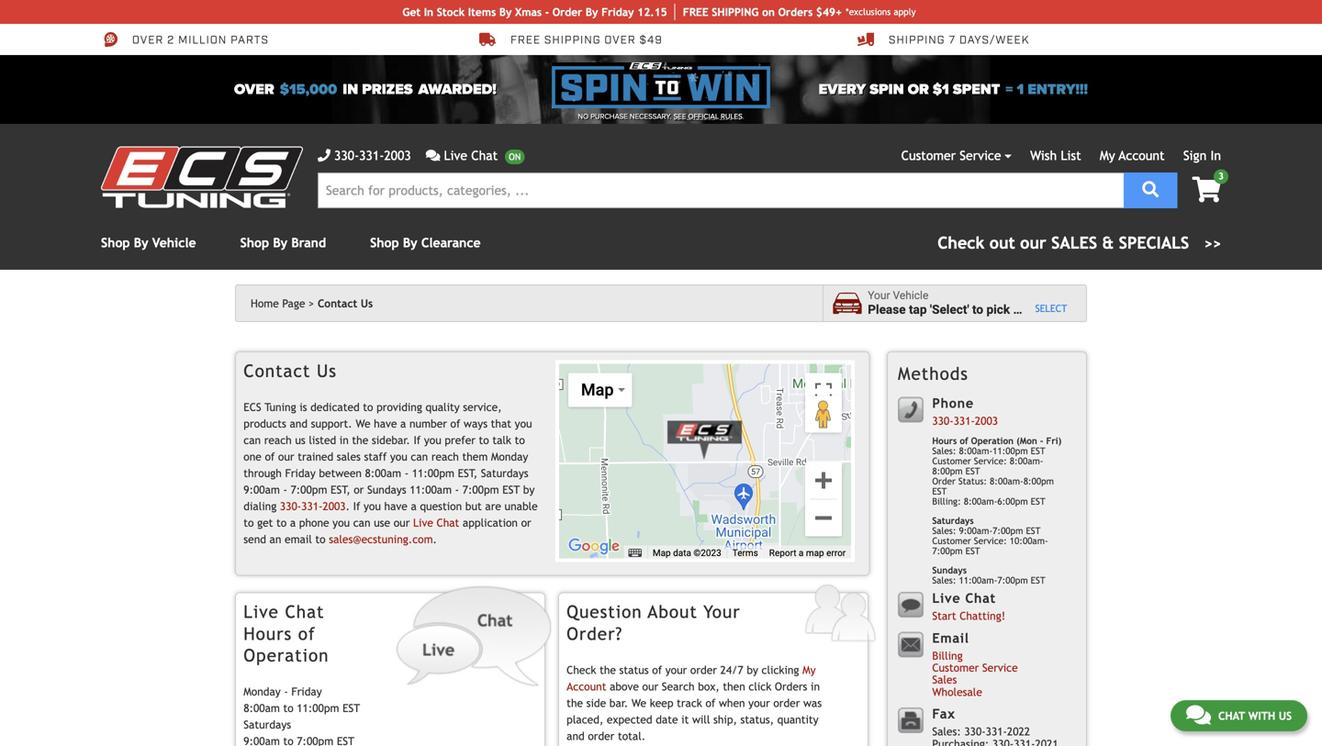 Task type: locate. For each thing, give the bounding box(es) containing it.
2 vertical spatial .
[[433, 533, 437, 546]]

can down number
[[411, 451, 428, 463]]

in up the sales
[[340, 434, 349, 447]]

chat inside the live chat hours of operation
[[285, 602, 325, 622]]

330-331-2003 link down prizes
[[318, 146, 411, 165]]

the inside above our search box, then click orders in the side bar. we keep track of when your order was placed, expected date it will ship, status, quantity and order total.
[[567, 697, 583, 710]]

2 vertical spatial in
[[811, 680, 820, 693]]

by
[[499, 6, 512, 18], [586, 6, 598, 18], [134, 236, 148, 250], [273, 236, 288, 250], [403, 236, 417, 250]]

my account up search image
[[1100, 148, 1165, 163]]

2 horizontal spatial .
[[743, 112, 744, 121]]

contact us up tuning
[[244, 361, 337, 381]]

customer service button
[[901, 146, 1012, 165]]

7
[[949, 33, 956, 48]]

chat with us
[[1218, 710, 1292, 723]]

2 horizontal spatial can
[[411, 451, 428, 463]]

1 vertical spatial orders
[[775, 680, 808, 693]]

1 horizontal spatial order
[[690, 664, 717, 677]]

us right page on the top of the page
[[361, 297, 373, 310]]

1 horizontal spatial 11:00pm
[[412, 467, 455, 480]]

est inside monday - friday 8:00am to 11:00pm est saturdays
[[343, 702, 360, 715]]

0 vertical spatial 2003
[[384, 148, 411, 163]]

330-331-2003 up phone
[[280, 500, 346, 513]]

map for map data ©2023
[[653, 548, 671, 559]]

methods
[[898, 364, 969, 384]]

to down the live chat hours of operation
[[283, 702, 294, 715]]

number
[[410, 418, 447, 430]]

. inside ". if you have a question but are unable to get to a phone you can use our"
[[346, 500, 350, 513]]

wish list
[[1030, 148, 1081, 163]]

8:00pm up the 6:00pm
[[1024, 476, 1054, 487]]

2 shop from the left
[[240, 236, 269, 250]]

- left fri)
[[1040, 436, 1044, 446]]

1 vertical spatial reach
[[431, 451, 459, 463]]

1 horizontal spatial by
[[747, 664, 758, 677]]

live chat link down question
[[413, 517, 459, 530]]

saturdays inside monday - friday 8:00am to 11:00pm est saturdays
[[244, 719, 291, 732]]

over for over $15,000 in prizes
[[234, 81, 274, 98]]

11:00pm inside phone 330-331-2003 hours of operation (mon - fri) sales: 8:00am-11:00pm est customer service: 8:00am- 8:00pm est order status: 8:00am-8:00pm est billing: 8:00am-6:00pm est saturdays sales: 9:00am-7:00pm est customer service: 10:00am- 7:00pm est sundays sales: 11:00am-7:00pm est
[[993, 446, 1028, 457]]

orders down clicking
[[775, 680, 808, 693]]

1 vertical spatial 11:00pm
[[412, 467, 455, 480]]

dedicated
[[310, 401, 360, 414]]

6:00pm
[[998, 497, 1028, 507]]

est inside ecs tuning is dedicated to providing quality service, products and support. we have a number of ways that you can reach us listed in the sidebar. if you prefer to talk to one of our trained sales staff you can reach them monday through friday between 8:00am - 11:00pm est, saturdays 9:00am - 7:00pm est, or sundays 11:00am - 7:00pm est by dialing
[[502, 484, 520, 496]]

data
[[673, 548, 691, 559]]

to inside monday - friday 8:00am to 11:00pm est saturdays
[[283, 702, 294, 715]]

8:00am down staff
[[365, 467, 401, 480]]

live down send
[[244, 602, 279, 622]]

friday down trained
[[285, 467, 316, 480]]

1 vertical spatial your
[[749, 697, 770, 710]]

0 horizontal spatial and
[[290, 418, 308, 430]]

our inside ". if you have a question but are unable to get to a phone you can use our"
[[394, 517, 410, 530]]

330- up phone
[[280, 500, 301, 513]]

0 vertical spatial if
[[414, 434, 421, 447]]

0 vertical spatial contact us
[[318, 297, 373, 310]]

map inside popup button
[[581, 381, 614, 400]]

&
[[1102, 233, 1114, 253]]

2 vertical spatial 330-331-2003 link
[[280, 500, 346, 513]]

sundays
[[367, 484, 406, 496], [932, 565, 967, 576]]

live chat
[[444, 148, 498, 163], [413, 517, 459, 530]]

entry!!!
[[1028, 81, 1088, 98]]

sales & specials
[[1052, 233, 1189, 253]]

wholesale link
[[932, 686, 982, 699]]

then
[[723, 680, 745, 693]]

we up expected
[[632, 697, 647, 710]]

0 vertical spatial and
[[290, 418, 308, 430]]

sales left &
[[1052, 233, 1097, 253]]

1 vertical spatial order
[[773, 697, 800, 710]]

you down sidebar.
[[390, 451, 408, 463]]

hours inside phone 330-331-2003 hours of operation (mon - fri) sales: 8:00am-11:00pm est customer service: 8:00am- 8:00pm est order status: 8:00am-8:00pm est billing: 8:00am-6:00pm est saturdays sales: 9:00am-7:00pm est customer service: 10:00am- 7:00pm est sundays sales: 11:00am-7:00pm est
[[932, 436, 957, 446]]

products
[[244, 418, 286, 430]]

. down the between
[[346, 500, 350, 513]]

4 sales: from the top
[[932, 726, 961, 738]]

service left wish
[[960, 148, 1001, 163]]

1 vertical spatial vehicle
[[893, 289, 929, 302]]

9:00am-
[[959, 526, 993, 536]]

pick
[[987, 303, 1010, 317]]

0 vertical spatial operation
[[971, 436, 1014, 446]]

2003 up the status:
[[975, 415, 998, 427]]

1 horizontal spatial saturdays
[[481, 467, 529, 480]]

.
[[743, 112, 744, 121], [346, 500, 350, 513], [433, 533, 437, 546]]

0 horizontal spatial 8:00pm
[[932, 466, 963, 477]]

sales@ecstuning.com
[[329, 533, 433, 546]]

0 vertical spatial service:
[[974, 456, 1007, 467]]

service: left 10:00am-
[[974, 536, 1007, 547]]

3 link
[[1178, 169, 1229, 204]]

7:00pm down 9:00am-
[[932, 546, 963, 557]]

of right status
[[652, 664, 662, 677]]

0 horizontal spatial account
[[567, 680, 606, 693]]

330-331-2003 link down phone
[[932, 415, 998, 427]]

and
[[290, 418, 308, 430], [567, 730, 585, 743]]

by for shop by brand
[[273, 236, 288, 250]]

1 vertical spatial have
[[384, 500, 408, 513]]

1 vertical spatial 330-331-2003
[[280, 500, 346, 513]]

1 vertical spatial friday
[[285, 467, 316, 480]]

friday down the live chat hours of operation
[[291, 686, 322, 698]]

between
[[319, 467, 362, 480]]

8:00am down the live chat hours of operation
[[244, 702, 280, 715]]

1 vertical spatial operation
[[244, 646, 329, 666]]

the up the sales
[[352, 434, 368, 447]]

our right use
[[394, 517, 410, 530]]

1 horizontal spatial shop
[[240, 236, 269, 250]]

2 horizontal spatial 11:00pm
[[993, 446, 1028, 457]]

chat inside "live chat start chatting!"
[[965, 591, 996, 606]]

friday inside ecs tuning is dedicated to providing quality service, products and support. we have a number of ways that you can reach us listed in the sidebar. if you prefer to talk to one of our trained sales staff you can reach them monday through friday between 8:00am - 11:00pm est, saturdays 9:00am - 7:00pm est, or sundays 11:00am - 7:00pm est by dialing
[[285, 467, 316, 480]]

date
[[656, 713, 678, 726]]

your down click
[[749, 697, 770, 710]]

service:
[[974, 456, 1007, 467], [974, 536, 1007, 547]]

we
[[356, 418, 371, 430], [632, 697, 647, 710]]

0 horizontal spatial est,
[[331, 484, 350, 496]]

track
[[677, 697, 702, 710]]

list
[[1061, 148, 1081, 163]]

we inside above our search box, then click orders in the side bar. we keep track of when your order was placed, expected date it will ship, status, quantity and order total.
[[632, 697, 647, 710]]

1 horizontal spatial 2003
[[384, 148, 411, 163]]

service: up the status:
[[974, 456, 1007, 467]]

comments image up shop by clearance
[[426, 149, 440, 162]]

comments image
[[426, 149, 440, 162], [1186, 704, 1211, 726]]

- inside monday - friday 8:00am to 11:00pm est saturdays
[[284, 686, 288, 698]]

sign
[[1183, 148, 1207, 163]]

1 horizontal spatial and
[[567, 730, 585, 743]]

ping
[[735, 6, 759, 18]]

in inside above our search box, then click orders in the side bar. we keep track of when your order was placed, expected date it will ship, status, quantity and order total.
[[811, 680, 820, 693]]

purchase
[[591, 112, 628, 121]]

8:00am
[[365, 467, 401, 480], [244, 702, 280, 715]]

331-
[[359, 148, 384, 163], [954, 415, 975, 427], [301, 500, 323, 513], [986, 726, 1007, 738]]

over for over 2 million parts
[[132, 33, 164, 48]]

2 vertical spatial our
[[642, 680, 659, 693]]

by inside ecs tuning is dedicated to providing quality service, products and support. we have a number of ways that you can reach us listed in the sidebar. if you prefer to talk to one of our trained sales staff you can reach them monday through friday between 8:00am - 11:00pm est, saturdays 9:00am - 7:00pm est, or sundays 11:00am - 7:00pm est by dialing
[[523, 484, 535, 496]]

and up the us
[[290, 418, 308, 430]]

sales inside email billing customer service sales wholesale
[[932, 674, 957, 687]]

2003
[[384, 148, 411, 163], [975, 415, 998, 427], [323, 500, 346, 513]]

hours up monday - friday 8:00am to 11:00pm est saturdays
[[244, 624, 292, 644]]

(mon
[[1017, 436, 1037, 446]]

monday down the talk at the left of page
[[491, 451, 528, 463]]

331- inside fax sales: 330-331-2022
[[986, 726, 1007, 738]]

shop for shop by vehicle
[[101, 236, 130, 250]]

8:00am inside monday - friday 8:00am to 11:00pm est saturdays
[[244, 702, 280, 715]]

if inside ecs tuning is dedicated to providing quality service, products and support. we have a number of ways that you can reach us listed in the sidebar. if you prefer to talk to one of our trained sales staff you can reach them monday through friday between 8:00am - 11:00pm est, saturdays 9:00am - 7:00pm est, or sundays 11:00am - 7:00pm est by dialing
[[414, 434, 421, 447]]

$1
[[933, 81, 949, 98]]

1 vertical spatial my account link
[[567, 664, 816, 693]]

- inside phone 330-331-2003 hours of operation (mon - fri) sales: 8:00am-11:00pm est customer service: 8:00am- 8:00pm est order status: 8:00am-8:00pm est billing: 8:00am-6:00pm est saturdays sales: 9:00am-7:00pm est customer service: 10:00am- 7:00pm est sundays sales: 11:00am-7:00pm est
[[1040, 436, 1044, 446]]

0 horizontal spatial or
[[354, 484, 364, 496]]

error
[[827, 548, 846, 559]]

0 vertical spatial our
[[278, 451, 294, 463]]

2 vertical spatial 2003
[[323, 500, 346, 513]]

1 vertical spatial .
[[346, 500, 350, 513]]

0 vertical spatial ecs tuning image
[[101, 146, 303, 208]]

to left pick
[[972, 303, 984, 317]]

sundays inside ecs tuning is dedicated to providing quality service, products and support. we have a number of ways that you can reach us listed in the sidebar. if you prefer to talk to one of our trained sales staff you can reach them monday through friday between 8:00am - 11:00pm est, saturdays 9:00am - 7:00pm est, or sundays 11:00am - 7:00pm est by dialing
[[367, 484, 406, 496]]

sales: down phone
[[932, 446, 956, 457]]

home page link
[[251, 297, 314, 310]]

sundays up "live chat start chatting!"
[[932, 565, 967, 576]]

my account up track
[[567, 664, 816, 693]]

a right pick
[[1013, 303, 1020, 317]]

total.
[[618, 730, 646, 743]]

2022
[[1007, 726, 1030, 738]]

your up search
[[665, 664, 687, 677]]

sidebar.
[[372, 434, 410, 447]]

2003 inside phone 330-331-2003 hours of operation (mon - fri) sales: 8:00am-11:00pm est customer service: 8:00am- 8:00pm est order status: 8:00am-8:00pm est billing: 8:00am-6:00pm est saturdays sales: 9:00am-7:00pm est customer service: 10:00am- 7:00pm est sundays sales: 11:00am-7:00pm est
[[975, 415, 998, 427]]

2 vertical spatial friday
[[291, 686, 322, 698]]

a down providing
[[400, 418, 406, 430]]

0 horizontal spatial map
[[581, 381, 614, 400]]

comments image for chat with us
[[1186, 704, 1211, 726]]

about
[[648, 602, 698, 622]]

or down unable
[[521, 517, 531, 530]]

contact up tuning
[[244, 361, 311, 381]]

0 horizontal spatial the
[[352, 434, 368, 447]]

1 horizontal spatial map
[[653, 548, 671, 559]]

when
[[719, 697, 745, 710]]

map region
[[559, 364, 851, 559]]

ship
[[712, 6, 735, 18]]

3 shop from the left
[[370, 236, 399, 250]]

330-331-2003 link up phone
[[280, 500, 346, 513]]

0 vertical spatial 11:00pm
[[993, 446, 1028, 457]]

have inside ". if you have a question but are unable to get to a phone you can use our"
[[384, 500, 408, 513]]

2 horizontal spatial 2003
[[975, 415, 998, 427]]

0 vertical spatial saturdays
[[481, 467, 529, 480]]

shipping 7 days/week link
[[858, 31, 1030, 48]]

est, down 'them'
[[458, 467, 478, 480]]

email
[[932, 631, 969, 646]]

1 vertical spatial saturdays
[[932, 516, 974, 526]]

8:00pm
[[932, 466, 963, 477], [1024, 476, 1054, 487]]

to left providing
[[363, 401, 373, 414]]

bar.
[[610, 697, 628, 710]]

the up above
[[600, 664, 616, 677]]

1 vertical spatial our
[[394, 517, 410, 530]]

1 shop from the left
[[101, 236, 130, 250]]

wish
[[1030, 148, 1057, 163]]

0 vertical spatial have
[[374, 418, 397, 430]]

0 vertical spatial order
[[690, 664, 717, 677]]

us
[[361, 297, 373, 310], [317, 361, 337, 381], [1279, 710, 1292, 723]]

2 vertical spatial 11:00pm
[[297, 702, 339, 715]]

Search text field
[[318, 173, 1124, 208]]

we right support.
[[356, 418, 371, 430]]

and down placed,
[[567, 730, 585, 743]]

to down phone
[[315, 533, 326, 546]]

0 horizontal spatial over
[[132, 33, 164, 48]]

11:00pm inside ecs tuning is dedicated to providing quality service, products and support. we have a number of ways that you can reach us listed in the sidebar. if you prefer to talk to one of our trained sales staff you can reach them monday through friday between 8:00am - 11:00pm est, saturdays 9:00am - 7:00pm est, or sundays 11:00am - 7:00pm est by dialing
[[412, 467, 455, 480]]

start chatting! link
[[932, 610, 1006, 623]]

your up please
[[868, 289, 890, 302]]

0 vertical spatial hours
[[932, 436, 957, 446]]

3 sales: from the top
[[932, 576, 956, 586]]

of up monday - friday 8:00am to 11:00pm est saturdays
[[298, 624, 316, 644]]

2 horizontal spatial us
[[1279, 710, 1292, 723]]

1 horizontal spatial vehicle
[[893, 289, 929, 302]]

0 vertical spatial can
[[244, 434, 261, 447]]

us inside "link"
[[1279, 710, 1292, 723]]

1 horizontal spatial 8:00am
[[365, 467, 401, 480]]

sales: left 11:00am-
[[932, 576, 956, 586]]

1 vertical spatial service:
[[974, 536, 1007, 547]]

chat inside "link"
[[1218, 710, 1245, 723]]

my right clicking
[[803, 664, 816, 677]]

3
[[1219, 171, 1224, 181]]

over left 2
[[132, 33, 164, 48]]

- down the live chat hours of operation
[[284, 686, 288, 698]]

sales: down the fax on the bottom right of the page
[[932, 726, 961, 738]]

you down number
[[424, 434, 441, 447]]

0 vertical spatial in
[[424, 6, 434, 18]]

11:00pm
[[993, 446, 1028, 457], [412, 467, 455, 480], [297, 702, 339, 715]]

through
[[244, 467, 282, 480]]

0 vertical spatial by
[[523, 484, 535, 496]]

1 horizontal spatial our
[[394, 517, 410, 530]]

2 vertical spatial us
[[1279, 710, 1292, 723]]

please
[[868, 303, 906, 317]]

hours
[[932, 436, 957, 446], [244, 624, 292, 644]]

1 horizontal spatial the
[[567, 697, 583, 710]]

us up dedicated
[[317, 361, 337, 381]]

service inside email billing customer service sales wholesale
[[982, 662, 1018, 674]]

my account link up search image
[[1100, 148, 1165, 163]]

question about your order?
[[567, 602, 741, 644]]

vehicle inside 'your vehicle please tap 'select' to pick a vehicle'
[[893, 289, 929, 302]]

0 horizontal spatial your
[[665, 664, 687, 677]]

in for sign
[[1211, 148, 1221, 163]]

a inside 'your vehicle please tap 'select' to pick a vehicle'
[[1013, 303, 1020, 317]]

to inside 'your vehicle please tap 'select' to pick a vehicle'
[[972, 303, 984, 317]]

1 vertical spatial in
[[340, 434, 349, 447]]

wholesale
[[932, 686, 982, 699]]

no purchase necessary. see official rules .
[[578, 112, 744, 121]]

1 horizontal spatial sales
[[1052, 233, 1097, 253]]

0 horizontal spatial 11:00pm
[[297, 702, 339, 715]]

0 horizontal spatial 8:00am
[[244, 702, 280, 715]]

in left prizes
[[343, 81, 358, 98]]

my account image
[[804, 584, 877, 643]]

. down question
[[433, 533, 437, 546]]

your inside above our search box, then click orders in the side bar. we keep track of when your order was placed, expected date it will ship, status, quantity and order total.
[[749, 697, 770, 710]]

over down parts
[[234, 81, 274, 98]]

by for shop by vehicle
[[134, 236, 148, 250]]

1 horizontal spatial contact
[[318, 297, 357, 310]]

live up start
[[932, 591, 961, 606]]

if inside ". if you have a question but are unable to get to a phone you can use our"
[[353, 500, 360, 513]]

free shipping over $49 link
[[479, 31, 663, 48]]

0 horizontal spatial in
[[424, 6, 434, 18]]

my account link
[[1100, 148, 1165, 163], [567, 664, 816, 693]]

our inside ecs tuning is dedicated to providing quality service, products and support. we have a number of ways that you can reach us listed in the sidebar. if you prefer to talk to one of our trained sales staff you can reach them monday through friday between 8:00am - 11:00pm est, saturdays 9:00am - 7:00pm est, or sundays 11:00am - 7:00pm est by dialing
[[278, 451, 294, 463]]

1 vertical spatial monday
[[244, 686, 281, 698]]

our inside above our search box, then click orders in the side bar. we keep track of when your order was placed, expected date it will ship, status, quantity and order total.
[[642, 680, 659, 693]]

account inside my account
[[567, 680, 606, 693]]

- right 9:00am
[[283, 484, 287, 496]]

your right about
[[704, 602, 741, 622]]

1 vertical spatial and
[[567, 730, 585, 743]]

- down sidebar.
[[405, 467, 409, 480]]

1 horizontal spatial hours
[[932, 436, 957, 446]]

account for topmost my account link
[[1119, 148, 1165, 163]]

if down the between
[[353, 500, 360, 513]]

operation inside phone 330-331-2003 hours of operation (mon - fri) sales: 8:00am-11:00pm est customer service: 8:00am- 8:00pm est order status: 8:00am-8:00pm est billing: 8:00am-6:00pm est saturdays sales: 9:00am-7:00pm est customer service: 10:00am- 7:00pm est sundays sales: 11:00am-7:00pm est
[[971, 436, 1014, 446]]

0 vertical spatial map
[[581, 381, 614, 400]]

free
[[511, 33, 541, 48]]

select link
[[1035, 303, 1067, 315]]

an
[[270, 533, 281, 546]]

live inside the live chat hours of operation
[[244, 602, 279, 622]]

your inside question about your order?
[[704, 602, 741, 622]]

service right billing 'link' on the right bottom of the page
[[982, 662, 1018, 674]]

0 horizontal spatial my account link
[[567, 664, 816, 693]]

order down placed,
[[588, 730, 615, 743]]

live chat link up clearance
[[426, 146, 525, 165]]

*exclusions apply link
[[846, 5, 916, 19]]

of down phone
[[960, 436, 968, 446]]

shop by vehicle link
[[101, 236, 196, 250]]

ecs tuning image
[[101, 146, 303, 208], [659, 416, 751, 462]]

live
[[444, 148, 467, 163], [413, 517, 433, 530], [932, 591, 961, 606], [244, 602, 279, 622]]

can up one on the left bottom of page
[[244, 434, 261, 447]]

hours down phone
[[932, 436, 957, 446]]

0 horizontal spatial .
[[346, 500, 350, 513]]

over 2 million parts
[[132, 33, 269, 48]]

rules
[[721, 112, 743, 121]]

my account link up track
[[567, 664, 816, 693]]

1 horizontal spatial can
[[353, 517, 371, 530]]

11:00am-
[[959, 576, 998, 586]]

or down the between
[[354, 484, 364, 496]]

sundays up ". if you have a question but are unable to get to a phone you can use our"
[[367, 484, 406, 496]]

of up prefer at the bottom
[[450, 418, 460, 430]]

comments image inside chat with us "link"
[[1186, 704, 1211, 726]]

0 vertical spatial or
[[908, 81, 929, 98]]

saturdays inside ecs tuning is dedicated to providing quality service, products and support. we have a number of ways that you can reach us listed in the sidebar. if you prefer to talk to one of our trained sales staff you can reach them monday through friday between 8:00am - 11:00pm est, saturdays 9:00am - 7:00pm est, or sundays 11:00am - 7:00pm est by dialing
[[481, 467, 529, 480]]

order up the billing:
[[932, 476, 956, 487]]

8:00pm up the billing:
[[932, 466, 963, 477]]

fax sales: 330-331-2022
[[932, 707, 1030, 738]]

2 horizontal spatial saturdays
[[932, 516, 974, 526]]

map
[[806, 548, 824, 559]]

can left use
[[353, 517, 371, 530]]

0 vertical spatial my account
[[1100, 148, 1165, 163]]

1 horizontal spatial in
[[1211, 148, 1221, 163]]

330- down phone
[[932, 415, 954, 427]]

0 vertical spatial est,
[[458, 467, 478, 480]]

are
[[485, 500, 501, 513]]

contact right page on the top of the page
[[318, 297, 357, 310]]

11:00pm left fri)
[[993, 446, 1028, 457]]

7:00pm up phone
[[291, 484, 327, 496]]

we inside ecs tuning is dedicated to providing quality service, products and support. we have a number of ways that you can reach us listed in the sidebar. if you prefer to talk to one of our trained sales staff you can reach them monday through friday between 8:00am - 11:00pm est, saturdays 9:00am - 7:00pm est, or sundays 11:00am - 7:00pm est by dialing
[[356, 418, 371, 430]]

est, down the between
[[331, 484, 350, 496]]

330-331-2003 link
[[318, 146, 411, 165], [932, 415, 998, 427], [280, 500, 346, 513]]

tap
[[909, 303, 927, 317]]

orders inside above our search box, then click orders in the side bar. we keep track of when your order was placed, expected date it will ship, status, quantity and order total.
[[775, 680, 808, 693]]

1 vertical spatial 2003
[[975, 415, 998, 427]]

in right sign
[[1211, 148, 1221, 163]]

get
[[403, 6, 421, 18]]

order?
[[567, 624, 623, 644]]

order up the free shipping over $49 link
[[553, 6, 582, 18]]

shop by vehicle
[[101, 236, 196, 250]]

google image
[[564, 535, 624, 559]]

0 horizontal spatial ecs tuning image
[[101, 146, 303, 208]]

reach down products on the bottom
[[264, 434, 292, 447]]

0 vertical spatial over
[[132, 33, 164, 48]]

of down box,
[[706, 697, 716, 710]]

1 vertical spatial or
[[354, 484, 364, 496]]

0 horizontal spatial if
[[353, 500, 360, 513]]



Task type: vqa. For each thing, say whether or not it's contained in the screenshot.
Policy associated with Price Match Policy
no



Task type: describe. For each thing, give the bounding box(es) containing it.
1 horizontal spatial my account
[[1100, 148, 1165, 163]]

sales@ecstuning.com link
[[329, 533, 433, 546]]

2 horizontal spatial order
[[773, 697, 800, 710]]

1 horizontal spatial .
[[433, 533, 437, 546]]

1 vertical spatial my
[[803, 664, 816, 677]]

2 service: from the top
[[974, 536, 1007, 547]]

no
[[578, 112, 589, 121]]

0 vertical spatial live chat
[[444, 148, 498, 163]]

ecs tuning is dedicated to providing quality service, products and support. we have a number of ways that you can reach us listed in the sidebar. if you prefer to talk to one of our trained sales staff you can reach them monday through friday between 8:00am - 11:00pm est, saturdays 9:00am - 7:00pm est, or sundays 11:00am - 7:00pm est by dialing
[[244, 401, 535, 513]]

11:00pm inside monday - friday 8:00am to 11:00pm est saturdays
[[297, 702, 339, 715]]

free ship ping on orders $49+ *exclusions apply
[[683, 6, 916, 18]]

0 vertical spatial orders
[[778, 6, 813, 18]]

vehicle
[[1023, 303, 1063, 317]]

and inside above our search box, then click orders in the side bar. we keep track of when your order was placed, expected date it will ship, status, quantity and order total.
[[567, 730, 585, 743]]

your inside 'your vehicle please tap 'select' to pick a vehicle'
[[868, 289, 890, 302]]

2 sales: from the top
[[932, 526, 956, 536]]

chatting!
[[960, 610, 1006, 623]]

sign in link
[[1183, 148, 1221, 163]]

account for leftmost my account link
[[567, 680, 606, 693]]

we for support.
[[356, 418, 371, 430]]

1 horizontal spatial est,
[[458, 467, 478, 480]]

©2023
[[694, 548, 721, 559]]

in inside ecs tuning is dedicated to providing quality service, products and support. we have a number of ways that you can reach us listed in the sidebar. if you prefer to talk to one of our trained sales staff you can reach them monday through friday between 8:00am - 11:00pm est, saturdays 9:00am - 7:00pm est, or sundays 11:00am - 7:00pm est by dialing
[[340, 434, 349, 447]]

sales inside sales & specials link
[[1052, 233, 1097, 253]]

8:00am- down (mon
[[1010, 456, 1044, 467]]

prizes
[[362, 81, 413, 98]]

to left get
[[244, 517, 254, 530]]

=
[[1006, 81, 1013, 98]]

1
[[1017, 81, 1024, 98]]

but
[[465, 500, 482, 513]]

monday inside monday - friday 8:00am to 11:00pm est saturdays
[[244, 686, 281, 698]]

8:00am- up the status:
[[959, 446, 993, 457]]

map button
[[568, 373, 632, 407]]

in for get
[[424, 6, 434, 18]]

over 2 million parts link
[[101, 31, 269, 48]]

1 vertical spatial live chat link
[[413, 517, 459, 530]]

home page
[[251, 297, 305, 310]]

1 vertical spatial live chat
[[413, 517, 459, 530]]

one
[[244, 451, 262, 463]]

shopping cart image
[[1192, 177, 1221, 202]]

1 horizontal spatial my
[[1100, 148, 1115, 163]]

1 vertical spatial contact
[[244, 361, 311, 381]]

with
[[1248, 710, 1276, 723]]

1 vertical spatial us
[[317, 361, 337, 381]]

0 vertical spatial 330-331-2003 link
[[318, 146, 411, 165]]

brand
[[291, 236, 326, 250]]

it
[[681, 713, 689, 726]]

billing link
[[932, 650, 963, 662]]

application
[[463, 517, 518, 530]]

days/week
[[960, 33, 1030, 48]]

unable
[[505, 500, 538, 513]]

live up clearance
[[444, 148, 467, 163]]

7:00pm down 10:00am-
[[998, 576, 1028, 586]]

10:00am-
[[1010, 536, 1048, 547]]

friday inside monday - friday 8:00am to 11:00pm est saturdays
[[291, 686, 322, 698]]

search image
[[1143, 181, 1159, 198]]

of inside above our search box, then click orders in the side bar. we keep track of when your order was placed, expected date it will ship, status, quantity and order total.
[[706, 697, 716, 710]]

talk
[[492, 434, 511, 447]]

shipping 7 days/week
[[889, 33, 1030, 48]]

was
[[803, 697, 822, 710]]

listed
[[309, 434, 336, 447]]

live chat hours of operation
[[244, 602, 329, 666]]

we for bar.
[[632, 697, 647, 710]]

parts
[[231, 33, 269, 48]]

hours inside the live chat hours of operation
[[244, 624, 292, 644]]

service,
[[463, 401, 502, 414]]

email
[[285, 533, 312, 546]]

you up use
[[364, 500, 381, 513]]

support.
[[311, 418, 352, 430]]

terms
[[733, 548, 758, 559]]

1 vertical spatial est,
[[331, 484, 350, 496]]

1 horizontal spatial 8:00pm
[[1024, 476, 1054, 487]]

of inside phone 330-331-2003 hours of operation (mon - fri) sales: 8:00am-11:00pm est customer service: 8:00am- 8:00pm est order status: 8:00am-8:00pm est billing: 8:00am-6:00pm est saturdays sales: 9:00am-7:00pm est customer service: 10:00am- 7:00pm est sundays sales: 11:00am-7:00pm est
[[960, 436, 968, 446]]

have inside ecs tuning is dedicated to providing quality service, products and support. we have a number of ways that you can reach us listed in the sidebar. if you prefer to talk to one of our trained sales staff you can reach them monday through friday between 8:00am - 11:00pm est, saturdays 9:00am - 7:00pm est, or sundays 11:00am - 7:00pm est by dialing
[[374, 418, 397, 430]]

customer inside popup button
[[901, 148, 956, 163]]

1 vertical spatial 330-331-2003 link
[[932, 415, 998, 427]]

phone
[[932, 396, 974, 411]]

over
[[605, 33, 636, 48]]

shop by clearance
[[370, 236, 481, 250]]

above our search box, then click orders in the side bar. we keep track of when your order was placed, expected date it will ship, status, quantity and order total.
[[567, 680, 822, 743]]

can inside ". if you have a question but are unable to get to a phone you can use our"
[[353, 517, 371, 530]]

that
[[491, 418, 512, 430]]

a up "email"
[[290, 517, 296, 530]]

to right the talk at the left of page
[[515, 434, 525, 447]]

chat with us link
[[1171, 701, 1308, 732]]

status,
[[741, 713, 774, 726]]

0 vertical spatial 330-331-2003
[[334, 148, 411, 163]]

us
[[295, 434, 306, 447]]

0 vertical spatial reach
[[264, 434, 292, 447]]

them
[[462, 451, 488, 463]]

1 service: from the top
[[974, 456, 1007, 467]]

'select'
[[930, 303, 969, 317]]

trained
[[298, 451, 333, 463]]

order inside phone 330-331-2003 hours of operation (mon - fri) sales: 8:00am-11:00pm est customer service: 8:00am- 8:00pm est order status: 8:00am-8:00pm est billing: 8:00am-6:00pm est saturdays sales: 9:00am-7:00pm est customer service: 10:00am- 7:00pm est sundays sales: 11:00am-7:00pm est
[[932, 476, 956, 487]]

330- inside fax sales: 330-331-2022
[[965, 726, 986, 738]]

or inside application or send an email to
[[521, 517, 531, 530]]

8:00am inside ecs tuning is dedicated to providing quality service, products and support. we have a number of ways that you can reach us listed in the sidebar. if you prefer to talk to one of our trained sales staff you can reach them monday through friday between 8:00am - 11:00pm est, saturdays 9:00am - 7:00pm est, or sundays 11:00am - 7:00pm est by dialing
[[365, 467, 401, 480]]

7:00pm down the 6:00pm
[[993, 526, 1023, 536]]

prefer
[[445, 434, 476, 447]]

to left the talk at the left of page
[[479, 434, 489, 447]]

1 sales: from the top
[[932, 446, 956, 457]]

monday inside ecs tuning is dedicated to providing quality service, products and support. we have a number of ways that you can reach us listed in the sidebar. if you prefer to talk to one of our trained sales staff you can reach them monday through friday between 8:00am - 11:00pm est, saturdays 9:00am - 7:00pm est, or sundays 11:00am - 7:00pm est by dialing
[[491, 451, 528, 463]]

comments image for live chat
[[426, 149, 440, 162]]

service inside popup button
[[960, 148, 1001, 163]]

report
[[769, 548, 797, 559]]

of right one on the left bottom of page
[[265, 451, 275, 463]]

shop for shop by clearance
[[370, 236, 399, 250]]

status
[[619, 664, 649, 677]]

map for map
[[581, 381, 614, 400]]

tuning
[[265, 401, 296, 414]]

necessary.
[[630, 112, 672, 121]]

8:00am- up the 6:00pm
[[990, 476, 1024, 487]]

start
[[932, 610, 956, 623]]

expected
[[607, 713, 653, 726]]

0 vertical spatial .
[[743, 112, 744, 121]]

sundays inside phone 330-331-2003 hours of operation (mon - fri) sales: 8:00am-11:00pm est customer service: 8:00am- 8:00pm est order status: 8:00am-8:00pm est billing: 8:00am-6:00pm est saturdays sales: 9:00am-7:00pm est customer service: 10:00am- 7:00pm est sundays sales: 11:00am-7:00pm est
[[932, 565, 967, 576]]

0 vertical spatial us
[[361, 297, 373, 310]]

0 vertical spatial your
[[665, 664, 687, 677]]

quality
[[426, 401, 460, 414]]

you right that
[[515, 418, 532, 430]]

of inside the live chat hours of operation
[[298, 624, 316, 644]]

sales: inside fax sales: 330-331-2022
[[932, 726, 961, 738]]

2 horizontal spatial the
[[600, 664, 616, 677]]

2 horizontal spatial or
[[908, 81, 929, 98]]

0 vertical spatial friday
[[602, 6, 634, 18]]

- right the xmas
[[545, 6, 549, 18]]

over $15,000 in prizes
[[234, 81, 413, 98]]

to right get
[[276, 517, 287, 530]]

shop by brand link
[[240, 236, 326, 250]]

- up question
[[455, 484, 459, 496]]

a left map
[[799, 548, 804, 559]]

shop by brand
[[240, 236, 326, 250]]

click
[[749, 680, 772, 693]]

official
[[688, 112, 719, 121]]

1 vertical spatial ecs tuning image
[[659, 416, 751, 462]]

7:00pm up "but"
[[463, 484, 499, 496]]

page
[[282, 297, 305, 310]]

ways
[[464, 418, 488, 430]]

is
[[300, 401, 307, 414]]

application or send an email to
[[244, 517, 531, 546]]

you right phone
[[333, 517, 350, 530]]

24/7
[[720, 664, 744, 677]]

customer inside email billing customer service sales wholesale
[[932, 662, 979, 674]]

0 horizontal spatial my account
[[567, 664, 816, 693]]

0 vertical spatial my account link
[[1100, 148, 1165, 163]]

live inside "live chat start chatting!"
[[932, 591, 961, 606]]

sales link
[[932, 674, 957, 687]]

billing:
[[932, 497, 961, 507]]

saturdays inside phone 330-331-2003 hours of operation (mon - fri) sales: 8:00am-11:00pm est customer service: 8:00am- 8:00pm est order status: 8:00am-8:00pm est billing: 8:00am-6:00pm est saturdays sales: 9:00am-7:00pm est customer service: 10:00am- 7:00pm est sundays sales: 11:00am-7:00pm est
[[932, 516, 974, 526]]

ecs tuning 'spin to win' contest logo image
[[552, 62, 770, 108]]

330- right phone 'icon'
[[334, 148, 359, 163]]

330- inside phone 330-331-2003 hours of operation (mon - fri) sales: 8:00am-11:00pm est customer service: 8:00am- 8:00pm est order status: 8:00am-8:00pm est billing: 8:00am-6:00pm est saturdays sales: 9:00am-7:00pm est customer service: 10:00am- 7:00pm est sundays sales: 11:00am-7:00pm est
[[932, 415, 954, 427]]

0 vertical spatial vehicle
[[152, 236, 196, 250]]

shop by clearance link
[[370, 236, 481, 250]]

2 vertical spatial order
[[588, 730, 615, 743]]

0 vertical spatial order
[[553, 6, 582, 18]]

live chat bubbles image
[[395, 584, 554, 688]]

a inside ecs tuning is dedicated to providing quality service, products and support. we have a number of ways that you can reach us listed in the sidebar. if you prefer to talk to one of our trained sales staff you can reach them monday through friday between 8:00am - 11:00pm est, saturdays 9:00am - 7:00pm est, or sundays 11:00am - 7:00pm est by dialing
[[400, 418, 406, 430]]

fri)
[[1046, 436, 1062, 446]]

live down question
[[413, 517, 433, 530]]

1 vertical spatial by
[[747, 664, 758, 677]]

shop for shop by brand
[[240, 236, 269, 250]]

or inside ecs tuning is dedicated to providing quality service, products and support. we have a number of ways that you can reach us listed in the sidebar. if you prefer to talk to one of our trained sales staff you can reach them monday through friday between 8:00am - 11:00pm est, saturdays 9:00am - 7:00pm est, or sundays 11:00am - 7:00pm est by dialing
[[354, 484, 364, 496]]

0 horizontal spatial can
[[244, 434, 261, 447]]

1 vertical spatial contact us
[[244, 361, 337, 381]]

0 vertical spatial in
[[343, 81, 358, 98]]

to inside application or send an email to
[[315, 533, 326, 546]]

will
[[692, 713, 710, 726]]

8:00am- down the status:
[[964, 497, 998, 507]]

keep
[[650, 697, 674, 710]]

staff
[[364, 451, 387, 463]]

ship,
[[713, 713, 737, 726]]

a down 11:00am
[[411, 500, 417, 513]]

spin
[[870, 81, 904, 98]]

and inside ecs tuning is dedicated to providing quality service, products and support. we have a number of ways that you can reach us listed in the sidebar. if you prefer to talk to one of our trained sales staff you can reach them monday through friday between 8:00am - 11:00pm est, saturdays 9:00am - 7:00pm est, or sundays 11:00am - 7:00pm est by dialing
[[290, 418, 308, 430]]

get in stock items by xmas - order by friday 12.15
[[403, 6, 667, 18]]

0 vertical spatial live chat link
[[426, 146, 525, 165]]

the inside ecs tuning is dedicated to providing quality service, products and support. we have a number of ways that you can reach us listed in the sidebar. if you prefer to talk to one of our trained sales staff you can reach them monday through friday between 8:00am - 11:00pm est, saturdays 9:00am - 7:00pm est, or sundays 11:00am - 7:00pm est by dialing
[[352, 434, 368, 447]]

keyboard shortcuts image
[[629, 549, 642, 557]]

1 vertical spatial can
[[411, 451, 428, 463]]

check the status of your order 24/7 by clicking
[[567, 664, 803, 677]]

phone image
[[318, 149, 331, 162]]

terms link
[[733, 548, 758, 559]]

by for shop by clearance
[[403, 236, 417, 250]]

sales@ecstuning.com .
[[329, 533, 437, 546]]

million
[[178, 33, 227, 48]]

331- inside phone 330-331-2003 hours of operation (mon - fri) sales: 8:00am-11:00pm est customer service: 8:00am- 8:00pm est order status: 8:00am-8:00pm est billing: 8:00am-6:00pm est saturdays sales: 9:00am-7:00pm est customer service: 10:00am- 7:00pm est sundays sales: 11:00am-7:00pm est
[[954, 415, 975, 427]]

monday - friday 8:00am to 11:00pm est saturdays
[[244, 686, 360, 732]]



